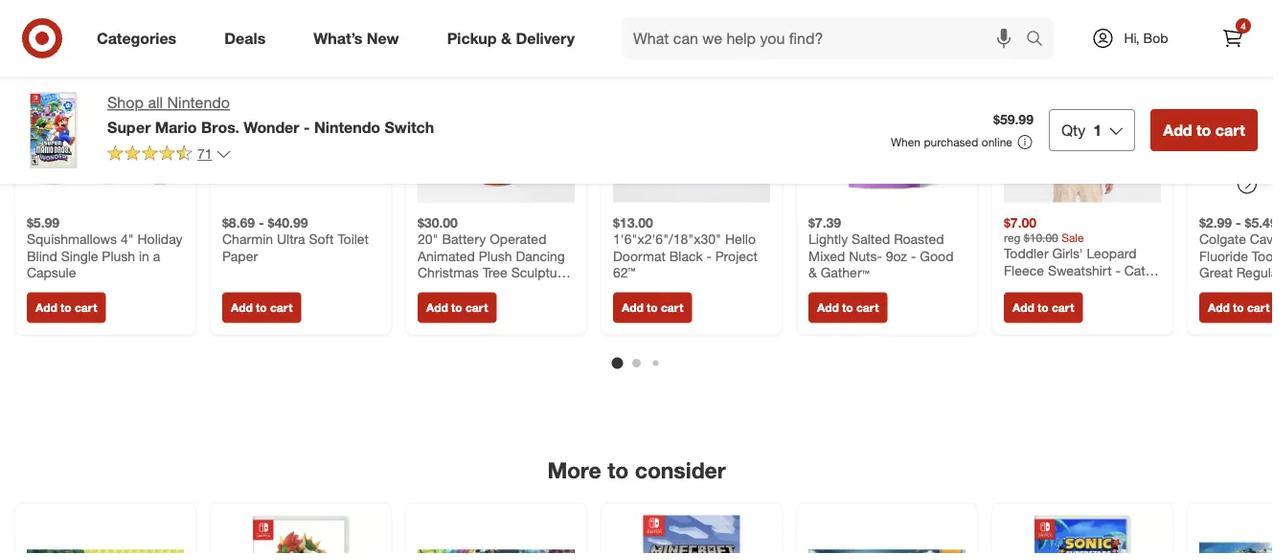 Task type: describe. For each thing, give the bounding box(es) containing it.
what's new
[[314, 29, 399, 47]]

girls'
[[1052, 245, 1083, 262]]

salted
[[852, 231, 890, 248]]

add for $2.99 - $5.49 colgate cavi
[[1208, 301, 1230, 315]]

add to cart for $8.69 - $40.99 charmin ultra soft toilet paper
[[231, 301, 293, 315]]

1 horizontal spatial nintendo
[[314, 118, 380, 136]]

what's new link
[[297, 17, 423, 59]]

1'6"x2'6"/18"x30"
[[613, 231, 721, 248]]

4
[[1241, 20, 1246, 32]]

$40.99
[[268, 214, 308, 231]]

sweatshirt
[[1048, 262, 1112, 279]]

shop
[[107, 93, 144, 112]]

all
[[148, 93, 163, 112]]

capsule
[[27, 265, 76, 281]]

add for $5.99 squishmallows 4" holiday blind single plush in a capsule
[[35, 301, 57, 315]]

lightly
[[809, 231, 848, 248]]

$13.00 1'6"x2'6"/18"x30" hello doormat black - project 62™
[[613, 214, 758, 281]]

sale
[[1062, 231, 1084, 245]]

holiday
[[138, 231, 183, 248]]

new super mario bros u deluxe - nintendo switch image
[[27, 516, 184, 555]]

consider
[[635, 458, 726, 484]]

$30.00 20" battery operated animated plush dancing christmas tree sculpture - wondershop™ green
[[418, 214, 569, 298]]

$7.00
[[1004, 214, 1037, 231]]

cart for $5.99 squishmallows 4" holiday blind single plush in a capsule
[[75, 301, 97, 315]]

hi, bob
[[1124, 30, 1168, 46]]

minecraft - nintendo switch image
[[613, 516, 770, 555]]

toddler
[[1004, 245, 1049, 262]]

operated
[[490, 231, 547, 248]]

charmin ultra soft toilet paper image
[[222, 46, 379, 203]]

when purchased online
[[891, 135, 1013, 149]]

toilet
[[338, 231, 369, 248]]

add for $7.00 reg $10.00 sale toddler girls' leopard fleece sweatshirt - cat & jack™ beige
[[1013, 301, 1034, 315]]

bros.
[[201, 118, 239, 136]]

toddler girls' leopard fleece sweatshirt - cat & jack™ beige image
[[1004, 46, 1161, 203]]

nuts-
[[849, 248, 882, 265]]

1'6"x2'6"/18"x30" hello doormat black - project 62™ image
[[613, 46, 770, 203]]

plush inside $30.00 20" battery operated animated plush dancing christmas tree sculpture - wondershop™ green
[[479, 248, 512, 265]]

hello
[[725, 231, 756, 248]]

pickup & delivery
[[447, 29, 575, 47]]

$59.99
[[994, 111, 1034, 128]]

green
[[514, 281, 551, 298]]

project
[[716, 248, 758, 265]]

hi,
[[1124, 30, 1140, 46]]

black
[[669, 248, 703, 265]]

plush inside $5.99 squishmallows 4" holiday blind single plush in a capsule
[[102, 248, 135, 265]]

$7.39
[[809, 214, 841, 231]]

sculpture
[[511, 265, 569, 281]]

cart for $7.00 reg $10.00 sale toddler girls' leopard fleece sweatshirt - cat & jack™ beige
[[1052, 301, 1074, 315]]

lightly salted roasted mixed nuts- 9oz - good & gather™ image
[[809, 46, 966, 203]]

blind
[[27, 248, 57, 265]]

when
[[891, 135, 921, 149]]

$8.69
[[222, 214, 255, 231]]

cart for $7.39 lightly salted roasted mixed nuts- 9oz - good & gather™
[[856, 301, 879, 315]]

doormat
[[613, 248, 666, 265]]

super
[[107, 118, 151, 136]]

beige
[[1042, 279, 1077, 296]]

new
[[367, 29, 399, 47]]

more to consider
[[547, 458, 726, 484]]

colgate cavity protection fluoride toothpaste - great regular flavor image
[[1199, 46, 1273, 203]]

add to cart button for $8.69 - $40.99 charmin ultra soft toilet paper
[[222, 293, 301, 324]]

4 link
[[1212, 17, 1254, 59]]

deals link
[[208, 17, 290, 59]]

$10.00
[[1024, 231, 1058, 245]]

- inside $2.99 - $5.49 colgate cavi
[[1236, 214, 1241, 231]]

qty
[[1061, 121, 1086, 139]]

switch
[[385, 118, 434, 136]]

add to cart for $2.99 - $5.49 colgate cavi
[[1208, 301, 1270, 315]]

fleece
[[1004, 262, 1044, 279]]

animated
[[418, 248, 475, 265]]

add to cart button for $7.39 lightly salted roasted mixed nuts- 9oz - good & gather™
[[809, 293, 887, 324]]

add left colgate cavity protection fluoride toothpaste - great regular flavor image
[[1163, 121, 1192, 139]]

to for $7.00 reg $10.00 sale toddler girls' leopard fleece sweatshirt - cat & jack™ beige
[[1038, 301, 1049, 315]]

wonder
[[244, 118, 299, 136]]

- inside shop all nintendo super mario bros. wonder - nintendo switch
[[304, 118, 310, 136]]

$7.39 lightly salted roasted mixed nuts- 9oz - good & gather™
[[809, 214, 954, 281]]

0 horizontal spatial &
[[501, 29, 512, 47]]

qty 1
[[1061, 121, 1102, 139]]

image of super mario bros. wonder - nintendo switch image
[[15, 92, 92, 169]]

to for $2.99 - $5.49 colgate cavi
[[1233, 301, 1244, 315]]

$5.99
[[27, 214, 59, 231]]

71 link
[[107, 145, 231, 167]]

add to cart button for $30.00 20" battery operated animated plush dancing christmas tree sculpture - wondershop™ green
[[418, 293, 497, 324]]

71
[[197, 145, 212, 162]]

to up $2.99
[[1197, 121, 1211, 139]]

1
[[1093, 121, 1102, 139]]

cart for $2.99 - $5.49 colgate cavi
[[1247, 301, 1270, 315]]

- inside $7.39 lightly salted roasted mixed nuts- 9oz - good & gather™
[[911, 248, 916, 265]]

super mario rpg - nintendo switch image
[[222, 516, 379, 555]]

categories
[[97, 29, 176, 47]]

a
[[153, 248, 160, 265]]

add to cart button for $7.00 reg $10.00 sale toddler girls' leopard fleece sweatshirt - cat & jack™ beige
[[1004, 293, 1083, 324]]

categories link
[[80, 17, 200, 59]]

- inside $7.00 reg $10.00 sale toddler girls' leopard fleece sweatshirt - cat & jack™ beige
[[1116, 262, 1121, 279]]

- inside "$8.69 - $40.99 charmin ultra soft toilet paper"
[[259, 214, 264, 231]]

what's
[[314, 29, 363, 47]]

christmas
[[418, 265, 479, 281]]



Task type: locate. For each thing, give the bounding box(es) containing it.
&
[[501, 29, 512, 47], [1149, 262, 1158, 279], [809, 265, 817, 281]]

$13.00
[[613, 214, 653, 231]]

jack™
[[1004, 279, 1039, 296]]

soft
[[309, 231, 334, 248]]

20"
[[418, 231, 438, 248]]

add down 'capsule'
[[35, 301, 57, 315]]

plush left in
[[102, 248, 135, 265]]

delivery
[[516, 29, 575, 47]]

1 horizontal spatial plush
[[479, 248, 512, 265]]

What can we help you find? suggestions appear below search field
[[622, 17, 1031, 59]]

add to cart down $2.99 - $5.49 colgate cavi
[[1208, 301, 1270, 315]]

add to cart for $13.00 1'6"x2'6"/18"x30" hello doormat black - project 62™
[[622, 301, 683, 315]]

add to cart down the 62™
[[622, 301, 683, 315]]

the legend of zelda: tears of the kingdom - nintendo switch image
[[809, 516, 966, 555]]

ultra
[[277, 231, 305, 248]]

roasted
[[894, 231, 944, 248]]

to down $2.99 - $5.49 colgate cavi
[[1233, 301, 1244, 315]]

to down gather™
[[842, 301, 853, 315]]

cart down $2.99 - $5.49 colgate cavi
[[1247, 301, 1270, 315]]

20" battery operated animated plush dancing christmas tree sculpture - wondershop™ green image
[[418, 46, 575, 203]]

mixed
[[809, 248, 845, 265]]

cart down ultra
[[270, 301, 293, 315]]

- down animated
[[418, 281, 423, 298]]

add down paper
[[231, 301, 253, 315]]

& inside $7.39 lightly salted roasted mixed nuts- 9oz - good & gather™
[[809, 265, 817, 281]]

to for $8.69 - $40.99 charmin ultra soft toilet paper
[[256, 301, 267, 315]]

pickup
[[447, 29, 497, 47]]

sonic superstars - nintendo switch image
[[1004, 516, 1161, 555]]

to down doormat
[[647, 301, 658, 315]]

nintendo left switch
[[314, 118, 380, 136]]

plush up wondershop™
[[479, 248, 512, 265]]

add to cart button
[[1151, 109, 1258, 151], [27, 293, 106, 324], [222, 293, 301, 324], [418, 293, 497, 324], [613, 293, 692, 324], [809, 293, 887, 324], [1004, 293, 1083, 324], [1199, 293, 1273, 324]]

more
[[547, 458, 601, 484]]

purchased
[[924, 135, 979, 149]]

add to cart button down the 62™
[[613, 293, 692, 324]]

add for $7.39 lightly salted roasted mixed nuts- 9oz - good & gather™
[[817, 301, 839, 315]]

& right pickup
[[501, 29, 512, 47]]

add to cart button up $2.99
[[1151, 109, 1258, 151]]

to down wondershop™
[[451, 301, 462, 315]]

& inside $7.00 reg $10.00 sale toddler girls' leopard fleece sweatshirt - cat & jack™ beige
[[1149, 262, 1158, 279]]

add to cart for $7.00 reg $10.00 sale toddler girls' leopard fleece sweatshirt - cat & jack™ beige
[[1013, 301, 1074, 315]]

search button
[[1017, 17, 1063, 63]]

cart down gather™
[[856, 301, 879, 315]]

to right more
[[608, 458, 629, 484]]

add to cart button down gather™
[[809, 293, 887, 324]]

add
[[1163, 121, 1192, 139], [35, 301, 57, 315], [231, 301, 253, 315], [426, 301, 448, 315], [622, 301, 644, 315], [817, 301, 839, 315], [1013, 301, 1034, 315], [1208, 301, 1230, 315]]

gather™
[[821, 265, 870, 281]]

1 vertical spatial nintendo
[[314, 118, 380, 136]]

to
[[1197, 121, 1211, 139], [60, 301, 71, 315], [256, 301, 267, 315], [451, 301, 462, 315], [647, 301, 658, 315], [842, 301, 853, 315], [1038, 301, 1049, 315], [1233, 301, 1244, 315], [608, 458, 629, 484]]

add to cart down beige
[[1013, 301, 1074, 315]]

add to cart for $7.39 lightly salted roasted mixed nuts- 9oz - good & gather™
[[817, 301, 879, 315]]

add to cart down paper
[[231, 301, 293, 315]]

add to cart button down 'capsule'
[[27, 293, 106, 324]]

add to cart button down $2.99 - $5.49 colgate cavi
[[1199, 293, 1273, 324]]

search
[[1017, 31, 1063, 49]]

cart for $8.69 - $40.99 charmin ultra soft toilet paper
[[270, 301, 293, 315]]

dancing
[[516, 248, 565, 265]]

add for $8.69 - $40.99 charmin ultra soft toilet paper
[[231, 301, 253, 315]]

good
[[920, 248, 954, 265]]

- right wonder at the left of page
[[304, 118, 310, 136]]

$2.99
[[1199, 214, 1232, 231]]

add to cart button down christmas
[[418, 293, 497, 324]]

plush
[[102, 248, 135, 265], [479, 248, 512, 265]]

- right '$8.69'
[[259, 214, 264, 231]]

squishmallows 4" holiday blind single plush in a capsule image
[[27, 46, 184, 203]]

online
[[982, 135, 1013, 149]]

to for $30.00 20" battery operated animated plush dancing christmas tree sculpture - wondershop™ green
[[451, 301, 462, 315]]

to for $5.99 squishmallows 4" holiday blind single plush in a capsule
[[60, 301, 71, 315]]

& left gather™
[[809, 265, 817, 281]]

to for $13.00 1'6"x2'6"/18"x30" hello doormat black - project 62™
[[647, 301, 658, 315]]

bob
[[1144, 30, 1168, 46]]

1 horizontal spatial &
[[809, 265, 817, 281]]

cavi
[[1250, 231, 1273, 248]]

$30.00
[[418, 214, 458, 231]]

- right black
[[707, 248, 712, 265]]

single
[[61, 248, 98, 265]]

mario
[[155, 118, 197, 136]]

squishmallows
[[27, 231, 117, 248]]

paper
[[222, 248, 258, 265]]

add down jack™
[[1013, 301, 1034, 315]]

super smash bros. ultimate - nintendo switch image
[[1199, 516, 1273, 555]]

4"
[[121, 231, 134, 248]]

add down the 62™
[[622, 301, 644, 315]]

$2.99 - $5.49 colgate cavi
[[1199, 214, 1273, 281]]

add to cart for $5.99 squishmallows 4" holiday blind single plush in a capsule
[[35, 301, 97, 315]]

- left '$5.49'
[[1236, 214, 1241, 231]]

9oz
[[886, 248, 907, 265]]

- inside $13.00 1'6"x2'6"/18"x30" hello doormat black - project 62™
[[707, 248, 712, 265]]

to down beige
[[1038, 301, 1049, 315]]

to for $7.39 lightly salted roasted mixed nuts- 9oz - good & gather™
[[842, 301, 853, 315]]

charmin
[[222, 231, 273, 248]]

$8.69 - $40.99 charmin ultra soft toilet paper
[[222, 214, 369, 265]]

cart down 4 link
[[1216, 121, 1245, 139]]

battery
[[442, 231, 486, 248]]

pickup & delivery link
[[431, 17, 599, 59]]

tree
[[483, 265, 508, 281]]

colgate
[[1199, 231, 1246, 248]]

& right cat on the right of page
[[1149, 262, 1158, 279]]

cart down beige
[[1052, 301, 1074, 315]]

add for $30.00 20" battery operated animated plush dancing christmas tree sculpture - wondershop™ green
[[426, 301, 448, 315]]

add to cart up $2.99
[[1163, 121, 1245, 139]]

2 plush from the left
[[479, 248, 512, 265]]

- right 9oz
[[911, 248, 916, 265]]

mario kart 8 deluxe - nintendo switch image
[[418, 516, 575, 555]]

add to cart button down paper
[[222, 293, 301, 324]]

2 horizontal spatial &
[[1149, 262, 1158, 279]]

cat
[[1125, 262, 1145, 279]]

add down wondershop™
[[426, 301, 448, 315]]

0 horizontal spatial nintendo
[[167, 93, 230, 112]]

-
[[304, 118, 310, 136], [259, 214, 264, 231], [1236, 214, 1241, 231], [707, 248, 712, 265], [911, 248, 916, 265], [1116, 262, 1121, 279], [418, 281, 423, 298]]

0 horizontal spatial plush
[[102, 248, 135, 265]]

- inside $30.00 20" battery operated animated plush dancing christmas tree sculpture - wondershop™ green
[[418, 281, 423, 298]]

add to cart down wondershop™
[[426, 301, 488, 315]]

add to cart button for $5.99 squishmallows 4" holiday blind single plush in a capsule
[[27, 293, 106, 324]]

deals
[[224, 29, 266, 47]]

cart down wondershop™
[[466, 301, 488, 315]]

shop all nintendo super mario bros. wonder - nintendo switch
[[107, 93, 434, 136]]

add down $2.99 - $5.49 colgate cavi
[[1208, 301, 1230, 315]]

to down 'capsule'
[[60, 301, 71, 315]]

0 vertical spatial nintendo
[[167, 93, 230, 112]]

reg
[[1004, 231, 1021, 245]]

62™
[[613, 265, 635, 281]]

add to cart button for $13.00 1'6"x2'6"/18"x30" hello doormat black - project 62™
[[613, 293, 692, 324]]

add for $13.00 1'6"x2'6"/18"x30" hello doormat black - project 62™
[[622, 301, 644, 315]]

cart down black
[[661, 301, 683, 315]]

leopard
[[1087, 245, 1137, 262]]

$7.00 reg $10.00 sale toddler girls' leopard fleece sweatshirt - cat & jack™ beige
[[1004, 214, 1158, 296]]

cart down 'capsule'
[[75, 301, 97, 315]]

add down gather™
[[817, 301, 839, 315]]

add to cart down gather™
[[817, 301, 879, 315]]

to down paper
[[256, 301, 267, 315]]

1 plush from the left
[[102, 248, 135, 265]]

- left cat on the right of page
[[1116, 262, 1121, 279]]

wondershop™
[[427, 281, 510, 298]]

cart for $13.00 1'6"x2'6"/18"x30" hello doormat black - project 62™
[[661, 301, 683, 315]]

in
[[139, 248, 149, 265]]

add to cart button down fleece
[[1004, 293, 1083, 324]]

add to cart down 'capsule'
[[35, 301, 97, 315]]

$5.49
[[1245, 214, 1273, 231]]

cart for $30.00 20" battery operated animated plush dancing christmas tree sculpture - wondershop™ green
[[466, 301, 488, 315]]

add to cart button for $2.99 - $5.49 colgate cavi
[[1199, 293, 1273, 324]]

$5.99 squishmallows 4" holiday blind single plush in a capsule
[[27, 214, 183, 281]]

add to cart for $30.00 20" battery operated animated plush dancing christmas tree sculpture - wondershop™ green
[[426, 301, 488, 315]]

nintendo up bros.
[[167, 93, 230, 112]]



Task type: vqa. For each thing, say whether or not it's contained in the screenshot.
$20.00 related to Cosmetic
no



